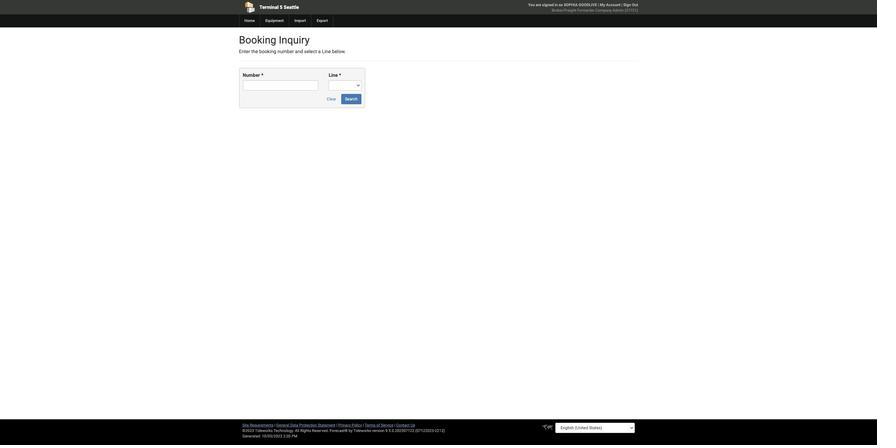 Task type: locate. For each thing, give the bounding box(es) containing it.
data
[[291, 423, 299, 428]]

are
[[536, 3, 542, 7]]

1 vertical spatial line
[[329, 72, 338, 78]]

line right a
[[322, 49, 331, 54]]

0 vertical spatial line
[[322, 49, 331, 54]]

0 horizontal spatial *
[[261, 72, 264, 78]]

export link
[[311, 14, 333, 27]]

clear
[[327, 97, 337, 102]]

out
[[633, 3, 639, 7]]

technology.
[[274, 429, 294, 433]]

seattle
[[284, 4, 299, 10]]

2 * from the left
[[339, 72, 342, 78]]

* for line *
[[339, 72, 342, 78]]

search button
[[342, 94, 362, 104]]

protection
[[300, 423, 317, 428]]

site
[[243, 423, 249, 428]]

service
[[381, 423, 394, 428]]

site requirements link
[[243, 423, 274, 428]]

as
[[559, 3, 563, 7]]

home
[[245, 19, 255, 23]]

signed
[[543, 3, 554, 7]]

my
[[600, 3, 606, 7]]

rights
[[301, 429, 311, 433]]

of
[[377, 423, 380, 428]]

|
[[599, 3, 600, 7], [622, 3, 623, 7], [275, 423, 276, 428], [337, 423, 338, 428], [363, 423, 364, 428], [395, 423, 396, 428]]

forwarder
[[578, 8, 595, 13]]

©2023 tideworks
[[243, 429, 273, 433]]

| left sign
[[622, 3, 623, 7]]

* for number *
[[261, 72, 264, 78]]

contact
[[397, 423, 410, 428]]

pm
[[292, 434, 298, 439]]

requirements
[[250, 423, 274, 428]]

goodlive
[[579, 3, 598, 7]]

by
[[349, 429, 353, 433]]

| up the 9.5.0.202307122
[[395, 423, 396, 428]]

general data protection statement link
[[277, 423, 336, 428]]

*
[[261, 72, 264, 78], [339, 72, 342, 78]]

1 horizontal spatial *
[[339, 72, 342, 78]]

the
[[252, 49, 258, 54]]

and
[[295, 49, 303, 54]]

line up clear button
[[329, 72, 338, 78]]

line
[[322, 49, 331, 54], [329, 72, 338, 78]]

(07122023-
[[416, 429, 435, 433]]

sophia
[[564, 3, 578, 7]]

9.5.0.202307122
[[386, 429, 415, 433]]

statement
[[318, 423, 336, 428]]

* down below.
[[339, 72, 342, 78]]

terminal 5 seattle link
[[239, 0, 400, 14]]

inquiry
[[279, 34, 310, 46]]

a
[[318, 49, 321, 54]]

(57721)
[[625, 8, 639, 13]]

1 * from the left
[[261, 72, 264, 78]]

privacy
[[339, 423, 351, 428]]

equipment link
[[260, 14, 289, 27]]

reserved.
[[312, 429, 329, 433]]

booking
[[259, 49, 277, 54]]

5
[[280, 4, 283, 10]]

my account link
[[600, 3, 621, 7]]

broker/freight
[[552, 8, 577, 13]]

* right number
[[261, 72, 264, 78]]



Task type: describe. For each thing, give the bounding box(es) containing it.
number
[[278, 49, 294, 54]]

account
[[607, 3, 621, 7]]

enter
[[239, 49, 250, 54]]

| left my
[[599, 3, 600, 7]]

import link
[[289, 14, 311, 27]]

admin
[[613, 8, 624, 13]]

number *
[[243, 72, 264, 78]]

policy
[[352, 423, 362, 428]]

| up forecast® at the bottom left of page
[[337, 423, 338, 428]]

number
[[243, 72, 260, 78]]

line inside booking inquiry enter the booking number and select a line below.
[[322, 49, 331, 54]]

tideworks
[[354, 429, 372, 433]]

privacy policy link
[[339, 423, 362, 428]]

line *
[[329, 72, 342, 78]]

sign
[[624, 3, 632, 7]]

below.
[[332, 49, 346, 54]]

sign out link
[[624, 3, 639, 7]]

generated:
[[243, 434, 261, 439]]

select
[[304, 49, 317, 54]]

import
[[295, 19, 306, 23]]

2:20
[[283, 434, 291, 439]]

forecast®
[[330, 429, 348, 433]]

equipment
[[266, 19, 284, 23]]

booking
[[239, 34, 277, 46]]

you are signed in as sophia goodlive | my account | sign out broker/freight forwarder company admin (57721)
[[529, 3, 639, 13]]

you
[[529, 3, 535, 7]]

| left 'general'
[[275, 423, 276, 428]]

company
[[596, 8, 612, 13]]

clear button
[[323, 94, 340, 104]]

contact us link
[[397, 423, 415, 428]]

general
[[277, 423, 290, 428]]

export
[[317, 19, 328, 23]]

10/05/2023
[[262, 434, 283, 439]]

all
[[295, 429, 300, 433]]

us
[[411, 423, 415, 428]]

2212)
[[435, 429, 445, 433]]

site requirements | general data protection statement | privacy policy | terms of service | contact us ©2023 tideworks technology. all rights reserved. forecast® by tideworks version 9.5.0.202307122 (07122023-2212) generated: 10/05/2023 2:20 pm
[[243, 423, 445, 439]]

booking inquiry enter the booking number and select a line below.
[[239, 34, 346, 54]]

terminal 5 seattle
[[260, 4, 299, 10]]

terms of service link
[[365, 423, 394, 428]]

version
[[372, 429, 385, 433]]

terms
[[365, 423, 376, 428]]

home link
[[239, 14, 260, 27]]

terminal
[[260, 4, 279, 10]]

search
[[345, 97, 358, 102]]

| up tideworks
[[363, 423, 364, 428]]

Number * text field
[[243, 80, 319, 91]]

in
[[555, 3, 558, 7]]



Task type: vqa. For each thing, say whether or not it's contained in the screenshot.
Admin
yes



